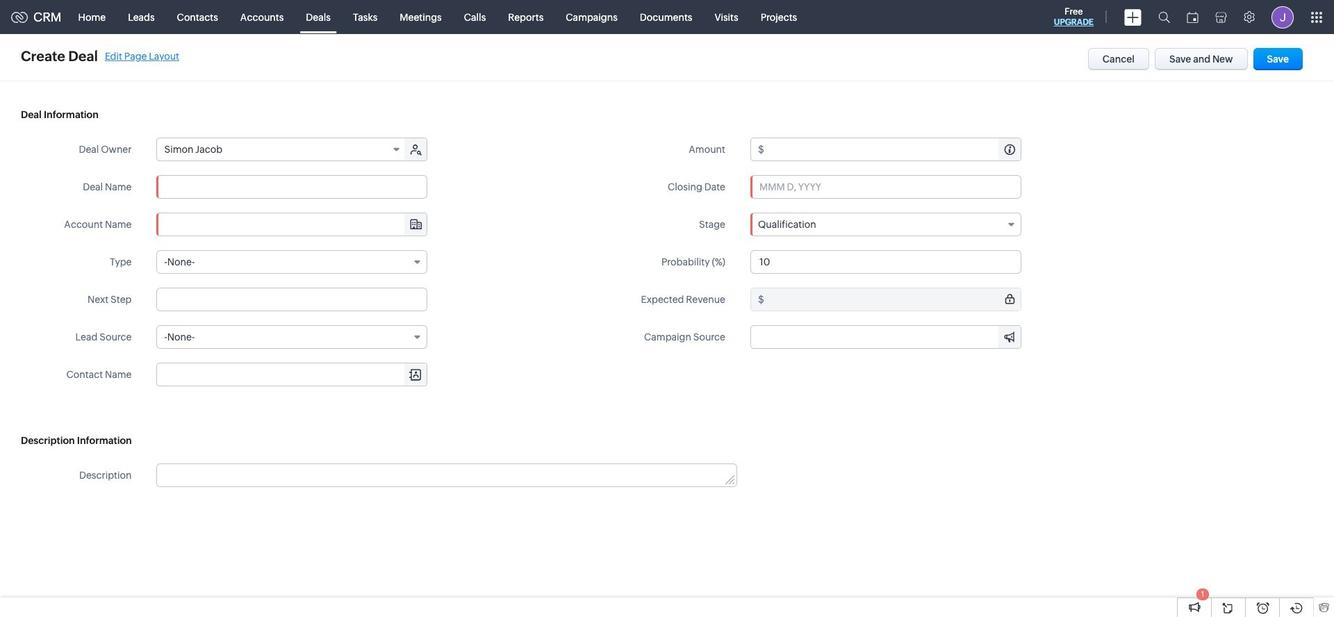 Task type: locate. For each thing, give the bounding box(es) containing it.
search element
[[1150, 0, 1178, 34]]

create menu image
[[1124, 9, 1142, 25]]

calendar image
[[1187, 11, 1199, 23]]

None text field
[[766, 138, 1021, 161], [750, 250, 1021, 274], [766, 288, 1021, 311], [766, 138, 1021, 161], [750, 250, 1021, 274], [766, 288, 1021, 311]]

logo image
[[11, 11, 28, 23]]

None field
[[157, 138, 406, 161], [750, 213, 1021, 236], [157, 250, 428, 274], [157, 325, 428, 349], [751, 326, 1021, 348], [157, 363, 427, 386], [157, 138, 406, 161], [750, 213, 1021, 236], [157, 250, 428, 274], [157, 325, 428, 349], [751, 326, 1021, 348], [157, 363, 427, 386]]

MMM D, YYYY text field
[[750, 175, 1021, 199]]

search image
[[1158, 11, 1170, 23]]

None text field
[[157, 175, 428, 199], [157, 288, 428, 311], [751, 326, 1021, 348], [157, 464, 736, 486], [157, 175, 428, 199], [157, 288, 428, 311], [751, 326, 1021, 348], [157, 464, 736, 486]]



Task type: describe. For each thing, give the bounding box(es) containing it.
profile image
[[1272, 6, 1294, 28]]

profile element
[[1263, 0, 1302, 34]]

create menu element
[[1116, 0, 1150, 34]]



Task type: vqa. For each thing, say whether or not it's contained in the screenshot.
King
no



